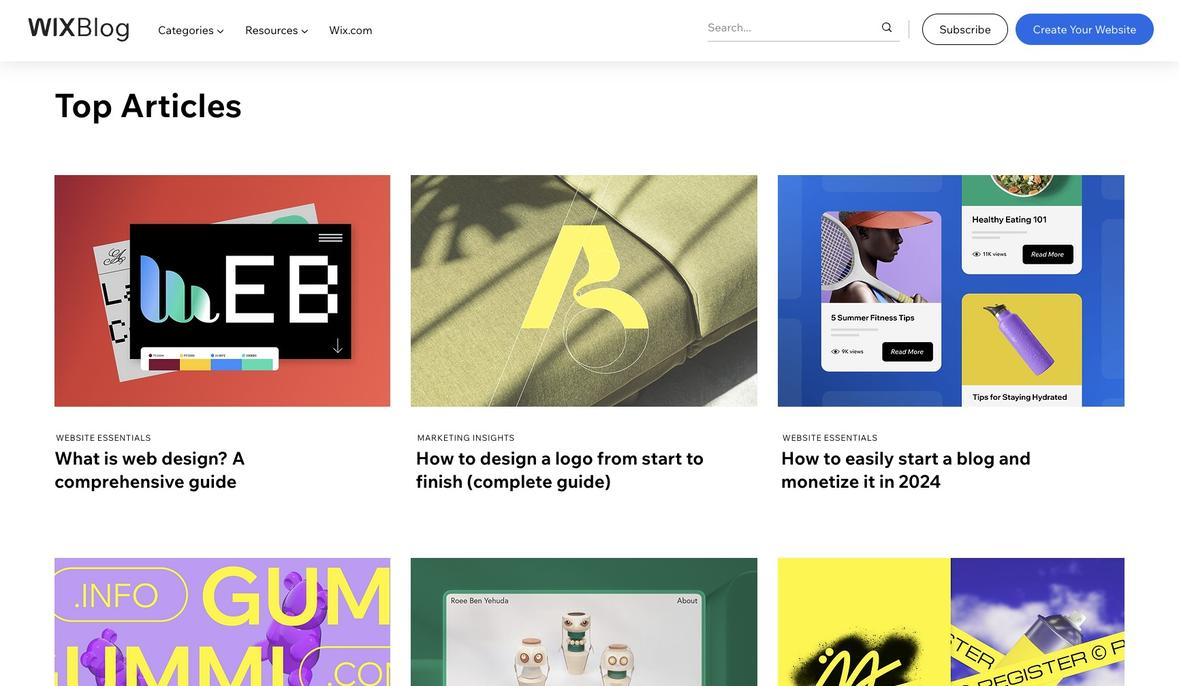 Task type: locate. For each thing, give the bounding box(es) containing it.
what is web design? a comprehensive guide link
[[55, 447, 373, 493]]

comprehensive
[[55, 470, 185, 493]]

2 start from the left
[[899, 447, 939, 470]]

2 to from the left
[[687, 447, 704, 470]]

0 horizontal spatial essentials
[[97, 433, 151, 443]]

▼
[[216, 23, 225, 37], [301, 23, 309, 37]]

essentials inside website essentials what is web design? a comprehensive guide
[[97, 433, 151, 443]]

1 website from the left
[[56, 433, 95, 443]]

guide)
[[557, 470, 611, 493]]

essentials inside website essentials how to easily start a blog and monetize it in 2024
[[824, 433, 878, 443]]

1 website essentials link from the left
[[56, 433, 264, 443]]

create
[[1034, 22, 1068, 36]]

3 to from the left
[[824, 447, 842, 470]]

insights
[[473, 433, 515, 443]]

to inside website essentials how to easily start a blog and monetize it in 2024
[[824, 447, 842, 470]]

your
[[1070, 22, 1093, 36]]

to for how to easily start a blog and monetize it in 2024
[[824, 447, 842, 470]]

Search... search field
[[708, 14, 854, 41]]

website essentials link
[[56, 433, 264, 443], [783, 433, 992, 443]]

how down marketing
[[416, 447, 454, 470]]

1 horizontal spatial website
[[783, 433, 822, 443]]

2 horizontal spatial to
[[824, 447, 842, 470]]

0 horizontal spatial how
[[416, 447, 454, 470]]

website up what
[[56, 433, 95, 443]]

2 how from the left
[[782, 447, 820, 470]]

website essentials link up web
[[56, 433, 264, 443]]

▼ right categories
[[216, 23, 225, 37]]

None search field
[[708, 14, 900, 41]]

▼ for categories ▼
[[216, 23, 225, 37]]

monetize
[[782, 470, 860, 493]]

design
[[480, 447, 538, 470]]

0 horizontal spatial a
[[542, 447, 551, 470]]

website inside website essentials what is web design? a comprehensive guide
[[56, 433, 95, 443]]

15 outstanding wix website examples that will inspire you image
[[411, 558, 758, 686]]

1 ▼ from the left
[[216, 23, 225, 37]]

1 essentials from the left
[[97, 433, 151, 443]]

0 horizontal spatial website essentials link
[[56, 433, 264, 443]]

a left blog
[[943, 447, 953, 470]]

in
[[880, 470, 895, 493]]

▼ for resources  ▼
[[301, 23, 309, 37]]

how
[[416, 447, 454, 470], [782, 447, 820, 470]]

website essentials link up easily
[[783, 433, 992, 443]]

website up 'monetize' on the bottom right of the page
[[783, 433, 822, 443]]

1 horizontal spatial essentials
[[824, 433, 878, 443]]

2 website essentials link from the left
[[783, 433, 992, 443]]

start inside marketing insights how to design a logo from start to finish (complete guide)
[[642, 447, 683, 470]]

website essentials link for easily
[[783, 433, 992, 443]]

0 horizontal spatial start
[[642, 447, 683, 470]]

how to build a website from scratch in 11 steps (for beginners) image
[[590, 0, 1125, 14]]

1 horizontal spatial website essentials link
[[783, 433, 992, 443]]

essentials up easily
[[824, 433, 878, 443]]

create your website link
[[1016, 14, 1155, 45]]

2 website from the left
[[783, 433, 822, 443]]

is
[[104, 447, 118, 470]]

resources  ▼
[[245, 23, 309, 37]]

how inside website essentials how to easily start a blog and monetize it in 2024
[[782, 447, 820, 470]]

website for how
[[783, 433, 822, 443]]

how up 'monetize' on the bottom right of the page
[[782, 447, 820, 470]]

website inside website essentials how to easily start a blog and monetize it in 2024
[[783, 433, 822, 443]]

articles
[[120, 85, 242, 125]]

0 horizontal spatial to
[[458, 447, 476, 470]]

1 start from the left
[[642, 447, 683, 470]]

1 horizontal spatial to
[[687, 447, 704, 470]]

top
[[55, 85, 113, 125]]

start
[[642, 447, 683, 470], [899, 447, 939, 470]]

start right "from"
[[642, 447, 683, 470]]

how inside marketing insights how to design a logo from start to finish (complete guide)
[[416, 447, 454, 470]]

a
[[542, 447, 551, 470], [943, 447, 953, 470]]

essentials
[[97, 433, 151, 443], [824, 433, 878, 443]]

resources
[[245, 23, 298, 37]]

to
[[458, 447, 476, 470], [687, 447, 704, 470], [824, 447, 842, 470]]

1 how from the left
[[416, 447, 454, 470]]

1 horizontal spatial how
[[782, 447, 820, 470]]

start up 2024
[[899, 447, 939, 470]]

website
[[56, 433, 95, 443], [783, 433, 822, 443]]

logo
[[555, 447, 593, 470]]

2 essentials from the left
[[824, 433, 878, 443]]

2 ▼ from the left
[[301, 23, 309, 37]]

1 a from the left
[[542, 447, 551, 470]]

subscribe link
[[923, 14, 1009, 45]]

it
[[864, 470, 876, 493]]

1 horizontal spatial a
[[943, 447, 953, 470]]

1 horizontal spatial ▼
[[301, 23, 309, 37]]

0 horizontal spatial ▼
[[216, 23, 225, 37]]

1 to from the left
[[458, 447, 476, 470]]

1 horizontal spatial start
[[899, 447, 939, 470]]

2 a from the left
[[943, 447, 953, 470]]

0 horizontal spatial website
[[56, 433, 95, 443]]

start inside website essentials how to easily start a blog and monetize it in 2024
[[899, 447, 939, 470]]

how to design a logo from start to finish (complete guide) link
[[416, 447, 735, 493]]

▼ right resources
[[301, 23, 309, 37]]

a left logo
[[542, 447, 551, 470]]

what is a domain name for beginners and why it matters image
[[55, 558, 390, 686]]

essentials up is
[[97, 433, 151, 443]]



Task type: describe. For each thing, give the bounding box(es) containing it.
marketing insights link
[[418, 433, 626, 443]]

2024
[[899, 470, 942, 493]]

guide
[[189, 470, 237, 493]]

a inside website essentials how to easily start a blog and monetize it in 2024
[[943, 447, 953, 470]]

website essentials what is web design? a comprehensive guide
[[55, 433, 245, 493]]

how for how to easily start a blog and monetize it in 2024
[[782, 447, 820, 470]]

marketing
[[418, 433, 471, 443]]

categories
[[158, 23, 214, 37]]

categories ▼
[[158, 23, 225, 37]]

design?
[[162, 447, 228, 470]]

essentials for easily
[[824, 433, 878, 443]]

website essentials how to easily start a blog and monetize it in 2024
[[782, 433, 1031, 493]]

website for what
[[56, 433, 95, 443]]

website
[[1096, 22, 1137, 36]]

essentials for web
[[97, 433, 151, 443]]

easily
[[846, 447, 895, 470]]

and
[[1000, 447, 1031, 470]]

to for how to design a logo from start to finish (complete guide)
[[458, 447, 476, 470]]

subscribe
[[940, 22, 992, 36]]

a
[[232, 447, 245, 470]]

what
[[55, 447, 100, 470]]

a inside marketing insights how to design a logo from start to finish (complete guide)
[[542, 447, 551, 470]]

an extremely comprehensive guide to branding and its importance image
[[778, 558, 1125, 686]]

(complete
[[467, 470, 553, 493]]

marketing insights how to design a logo from start to finish (complete guide)
[[416, 433, 704, 493]]

from
[[597, 447, 638, 470]]

wix.com
[[329, 23, 373, 37]]

create your website
[[1034, 22, 1137, 36]]

how for how to design a logo from start to finish (complete guide)
[[416, 447, 454, 470]]

wix.com link
[[319, 11, 383, 49]]

top articles
[[55, 85, 242, 125]]

web
[[122, 447, 158, 470]]

website essentials link for web
[[56, 433, 264, 443]]

how to easily start a blog and monetize it in 2024 link
[[782, 447, 1100, 493]]

blog
[[957, 447, 996, 470]]

finish
[[416, 470, 463, 493]]



Task type: vqa. For each thing, say whether or not it's contained in the screenshot.
Policy
no



